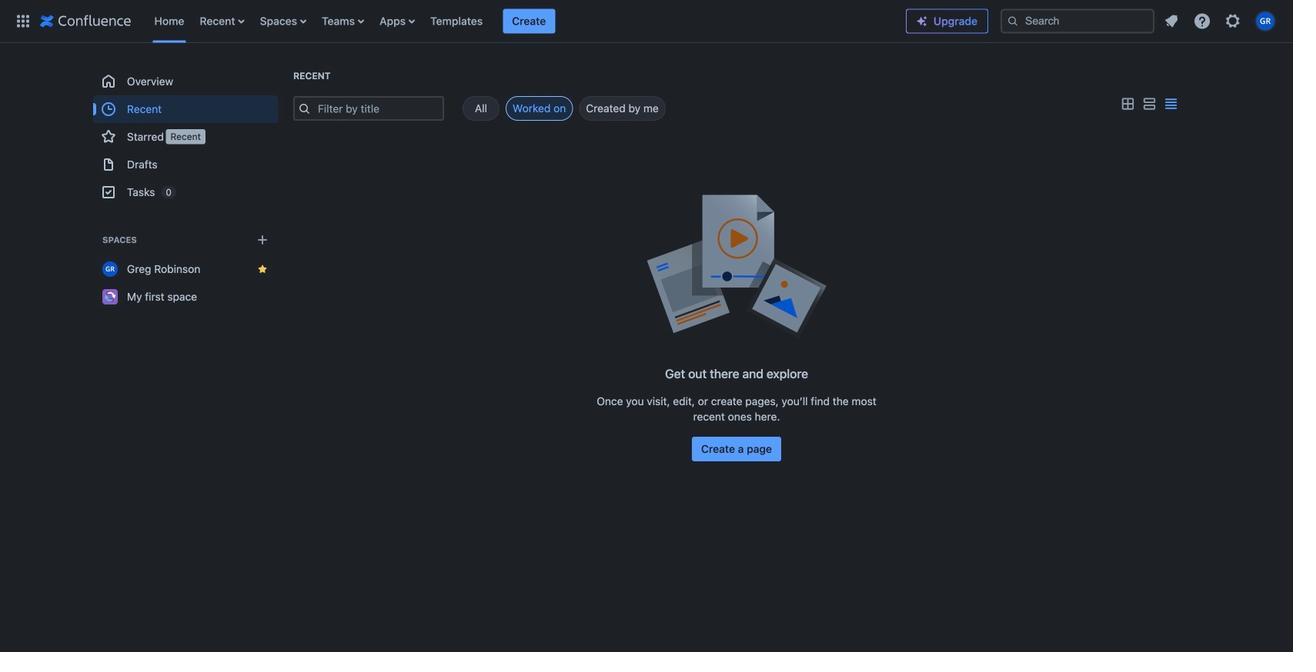 Task type: describe. For each thing, give the bounding box(es) containing it.
unstar this space image
[[256, 263, 269, 276]]

list for premium icon
[[1158, 7, 1284, 35]]

settings icon image
[[1224, 12, 1243, 30]]

Search field
[[1001, 9, 1155, 33]]

cards image
[[1119, 95, 1137, 113]]

appswitcher icon image
[[14, 12, 32, 30]]

list item inside list
[[503, 9, 555, 33]]

list image
[[1140, 95, 1159, 113]]

Filter by title field
[[313, 98, 443, 119]]

search image
[[1007, 15, 1019, 27]]

list for "appswitcher icon"
[[147, 0, 906, 43]]

global element
[[9, 0, 906, 43]]



Task type: locate. For each thing, give the bounding box(es) containing it.
banner
[[0, 0, 1293, 43]]

tab list
[[444, 96, 666, 121]]

0 horizontal spatial list
[[147, 0, 906, 43]]

create a space image
[[253, 231, 272, 249]]

list item
[[503, 9, 555, 33]]

1 horizontal spatial list
[[1158, 7, 1284, 35]]

compact list image
[[1162, 95, 1180, 113]]

list
[[147, 0, 906, 43], [1158, 7, 1284, 35]]

help icon image
[[1193, 12, 1212, 30]]

None search field
[[1001, 9, 1155, 33]]

premium image
[[916, 15, 928, 27]]

notification icon image
[[1162, 12, 1181, 30]]

confluence image
[[40, 12, 131, 30], [40, 12, 131, 30]]

group
[[93, 68, 278, 206]]



Task type: vqa. For each thing, say whether or not it's contained in the screenshot.
list
yes



